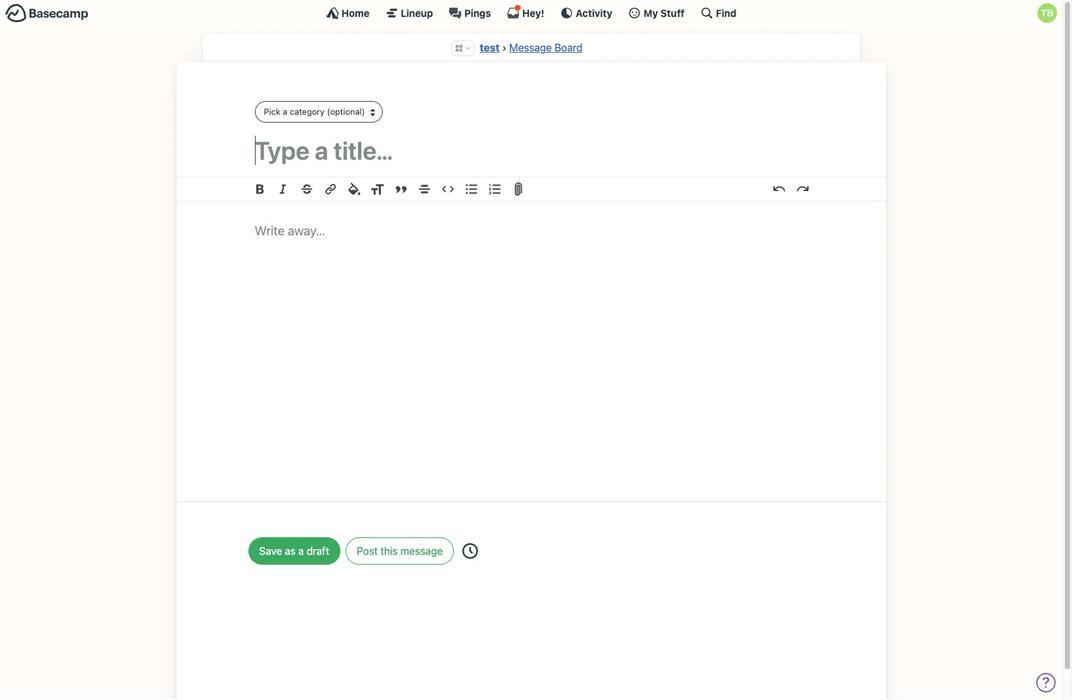 Task type: describe. For each thing, give the bounding box(es) containing it.
test link
[[480, 42, 500, 53]]

test
[[480, 42, 500, 53]]

a inside pick a category (optional) button
[[283, 106, 287, 117]]

hey!
[[522, 7, 544, 19]]

a inside save as a draft button
[[298, 545, 304, 557]]

save as a draft
[[259, 545, 329, 557]]

board
[[555, 42, 583, 53]]

message board link
[[509, 42, 583, 53]]

switch accounts image
[[5, 3, 89, 23]]

save as a draft button
[[248, 537, 340, 565]]

›
[[502, 42, 507, 53]]

home link
[[326, 7, 370, 20]]

home
[[341, 7, 370, 19]]

post this message button
[[346, 537, 454, 565]]

› message board
[[502, 42, 583, 53]]

this
[[381, 545, 398, 557]]

save
[[259, 545, 282, 557]]

stuff
[[661, 7, 685, 19]]

post
[[357, 545, 378, 557]]

find
[[716, 7, 737, 19]]

lineup
[[401, 7, 433, 19]]

activity
[[576, 7, 612, 19]]



Task type: locate. For each thing, give the bounding box(es) containing it.
post this message
[[357, 545, 443, 557]]

a right as
[[298, 545, 304, 557]]

schedule this to post later image
[[463, 543, 478, 559]]

pick a category (optional) button
[[255, 101, 383, 123]]

as
[[285, 545, 296, 557]]

main element
[[0, 0, 1062, 25]]

my
[[644, 7, 658, 19]]

1 vertical spatial a
[[298, 545, 304, 557]]

draft
[[307, 545, 329, 557]]

a
[[283, 106, 287, 117], [298, 545, 304, 557]]

my stuff button
[[628, 7, 685, 20]]

pings
[[464, 7, 491, 19]]

a right pick
[[283, 106, 287, 117]]

Write away… text field
[[216, 202, 847, 486]]

message
[[509, 42, 552, 53]]

0 horizontal spatial a
[[283, 106, 287, 117]]

category
[[290, 106, 325, 117]]

activity link
[[560, 7, 612, 20]]

(optional)
[[327, 106, 365, 117]]

tim burton image
[[1038, 3, 1057, 23]]

my stuff
[[644, 7, 685, 19]]

pings button
[[449, 7, 491, 20]]

find button
[[700, 7, 737, 20]]

hey! button
[[507, 5, 544, 20]]

Type a title… text field
[[255, 136, 808, 165]]

0 vertical spatial a
[[283, 106, 287, 117]]

1 horizontal spatial a
[[298, 545, 304, 557]]

message
[[400, 545, 443, 557]]

pick a category (optional)
[[264, 106, 365, 117]]

lineup link
[[385, 7, 433, 20]]

pick
[[264, 106, 280, 117]]



Task type: vqa. For each thing, say whether or not it's contained in the screenshot.
Save
yes



